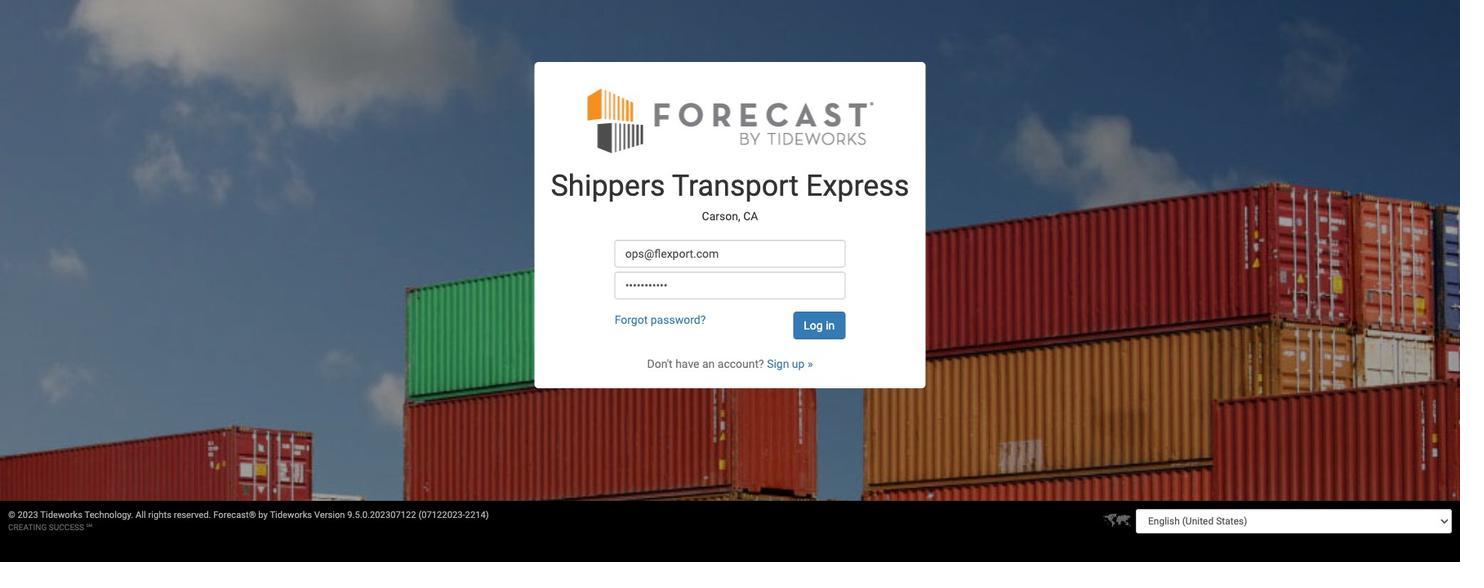 Task type: vqa. For each thing, say whether or not it's contained in the screenshot.
90810
no



Task type: describe. For each thing, give the bounding box(es) containing it.
℠
[[86, 523, 92, 532]]

don't have an account? sign up »
[[647, 357, 813, 370]]

forgot password? log in
[[615, 313, 835, 332]]

an
[[702, 357, 715, 370]]

©
[[8, 510, 15, 521]]

9.5.0.202307122
[[347, 510, 416, 521]]

up
[[792, 357, 805, 370]]

by
[[258, 510, 268, 521]]

all
[[136, 510, 146, 521]]

»
[[808, 357, 813, 370]]

reserved.
[[174, 510, 211, 521]]

have
[[675, 357, 699, 370]]

ca
[[743, 210, 758, 223]]

technology.
[[85, 510, 133, 521]]

2 tideworks from the left
[[270, 510, 312, 521]]

express
[[806, 169, 909, 203]]

sign up » link
[[767, 357, 813, 370]]

success
[[49, 523, 84, 532]]



Task type: locate. For each thing, give the bounding box(es) containing it.
© 2023 tideworks technology. all rights reserved. forecast® by tideworks version 9.5.0.202307122 (07122023-2214) creating success ℠
[[8, 510, 489, 532]]

creating
[[8, 523, 47, 532]]

shippers
[[551, 169, 665, 203]]

carson,
[[702, 210, 740, 223]]

1 tideworks from the left
[[40, 510, 82, 521]]

don't
[[647, 357, 673, 370]]

Email or username text field
[[615, 240, 845, 268]]

rights
[[148, 510, 171, 521]]

forgot
[[615, 313, 648, 326]]

forecast® by tideworks image
[[587, 86, 873, 154]]

forecast®
[[213, 510, 256, 521]]

shippers transport express carson, ca
[[551, 169, 909, 223]]

tideworks
[[40, 510, 82, 521], [270, 510, 312, 521]]

log
[[804, 319, 823, 332]]

2023
[[18, 510, 38, 521]]

account?
[[718, 357, 764, 370]]

2214)
[[465, 510, 489, 521]]

password?
[[651, 313, 706, 326]]

forgot password? link
[[615, 313, 706, 326]]

tideworks up success
[[40, 510, 82, 521]]

(07122023-
[[418, 510, 465, 521]]

transport
[[672, 169, 799, 203]]

sign
[[767, 357, 789, 370]]

tideworks right by
[[270, 510, 312, 521]]

Password password field
[[615, 272, 845, 299]]

0 horizontal spatial tideworks
[[40, 510, 82, 521]]

version
[[314, 510, 345, 521]]

in
[[826, 319, 835, 332]]

log in button
[[793, 312, 845, 339]]

1 horizontal spatial tideworks
[[270, 510, 312, 521]]



